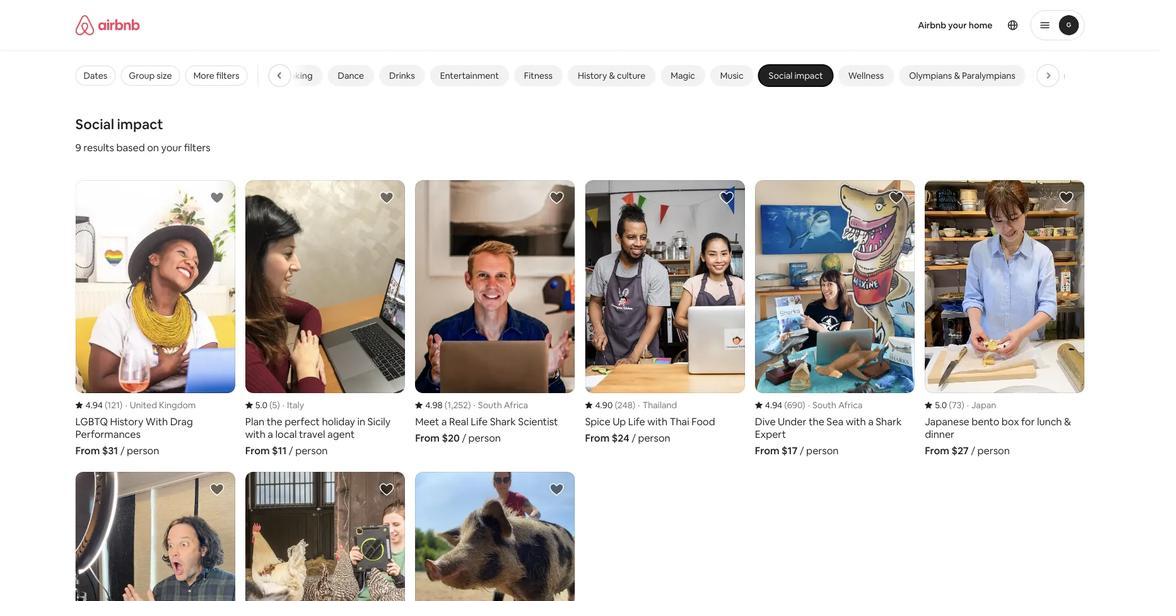 Task type: describe. For each thing, give the bounding box(es) containing it.
rating 4.94 out of 5; 121 reviews image
[[75, 400, 123, 411]]

5.0 ( 73 )
[[935, 400, 964, 411]]

group size button
[[121, 66, 180, 86]]

dates
[[84, 70, 107, 81]]

5
[[272, 400, 277, 411]]

save this experience image for from $24 / person
[[719, 191, 734, 206]]

cooking
[[279, 70, 313, 81]]

africa for from $17 / person
[[838, 400, 863, 411]]

person for from $17 / person
[[806, 444, 839, 457]]

airbnb
[[918, 20, 946, 31]]

meet a real life shark scientist group
[[415, 180, 575, 445]]

history & culture
[[578, 70, 646, 81]]

/ for from $24
[[632, 432, 636, 445]]

73
[[952, 400, 962, 411]]

rating 5.0 out of 5; 73 reviews image
[[925, 400, 964, 411]]

from $24 / person
[[585, 432, 670, 445]]

person for from $27 / person
[[977, 444, 1010, 457]]

entertainment button
[[430, 65, 509, 86]]

· united kingdom
[[125, 400, 196, 411]]

· japan
[[967, 400, 996, 411]]

4.90
[[595, 400, 613, 411]]

1 vertical spatial your
[[161, 141, 182, 154]]

paralympians
[[962, 70, 1016, 81]]

lgbtq history with drag performances group
[[75, 180, 235, 457]]

from for from $27 / person
[[925, 444, 949, 457]]

south for from $17 / person
[[812, 400, 836, 411]]

music element
[[721, 70, 744, 81]]

rating 4.90 out of 5; 248 reviews image
[[585, 400, 636, 411]]

· south africa for from $17 / person
[[808, 400, 863, 411]]

( for $31
[[105, 400, 107, 411]]

) for $20
[[468, 400, 471, 411]]

( for $17
[[784, 400, 787, 411]]

accessibility
[[1096, 70, 1145, 81]]

/ for from $17
[[800, 444, 804, 457]]

( for $11
[[269, 400, 272, 411]]

music button
[[711, 65, 754, 86]]

from $20 / person
[[415, 432, 501, 445]]

save this experience image for from $17 / person
[[889, 191, 904, 206]]

cooking button
[[269, 65, 323, 86]]

italy
[[287, 400, 304, 411]]

690
[[787, 400, 803, 411]]

from for from $20 / person
[[415, 432, 440, 445]]

· thailand
[[638, 400, 677, 411]]

wellness
[[849, 70, 884, 81]]

designed
[[1041, 70, 1080, 81]]

airbnb your home link
[[910, 12, 1000, 38]]

from $17 / person
[[755, 444, 839, 457]]

1 vertical spatial impact
[[117, 115, 163, 133]]

) for $11
[[277, 400, 280, 411]]

/ for from $20
[[462, 432, 466, 445]]

social impact inside button
[[769, 70, 823, 81]]

magic button
[[661, 65, 706, 86]]

results
[[83, 141, 114, 154]]

save this experience image for from $27 / person
[[1059, 191, 1074, 206]]

dance
[[338, 70, 364, 81]]

· south africa for from $20 / person
[[473, 400, 528, 411]]

4.94 ( 121 )
[[85, 400, 123, 411]]

5.0 for $11
[[255, 400, 267, 411]]

magic
[[671, 70, 695, 81]]

person for from $24 / person
[[638, 432, 670, 445]]

united
[[130, 400, 157, 411]]

profile element
[[690, 0, 1085, 50]]

from for from $17 / person
[[755, 444, 780, 457]]

japan
[[972, 400, 996, 411]]

from for from $24 / person
[[585, 432, 610, 445]]

for
[[1082, 70, 1094, 81]]

$17
[[782, 444, 798, 457]]

japanese bento box for lunch & dinner group
[[925, 180, 1085, 457]]

from $11 / person
[[245, 444, 328, 457]]

from $27 / person
[[925, 444, 1010, 457]]

size
[[157, 70, 172, 81]]

) for $31
[[120, 400, 123, 411]]

0 horizontal spatial social
[[75, 115, 114, 133]]

$24
[[612, 432, 629, 445]]

filters inside button
[[216, 70, 239, 81]]

· for $11
[[282, 400, 285, 411]]

dance element
[[338, 70, 364, 81]]

history & culture element
[[578, 70, 646, 81]]

fitness
[[524, 70, 553, 81]]

south for from $20 / person
[[478, 400, 502, 411]]

$31
[[102, 444, 118, 457]]

history
[[578, 70, 607, 81]]

person for from $11 / person
[[295, 444, 328, 457]]

/ for from $31
[[120, 444, 125, 457]]

& for history
[[609, 70, 615, 81]]

1 vertical spatial social impact
[[75, 115, 163, 133]]

designed for accessibility
[[1041, 70, 1145, 81]]

entertainment
[[440, 70, 499, 81]]

$11
[[272, 444, 287, 457]]

social impact button
[[759, 65, 834, 86]]



Task type: locate. For each thing, give the bounding box(es) containing it.
1 vertical spatial filters
[[184, 141, 211, 154]]

) inside dive under the sea with a shark expert group
[[803, 400, 805, 411]]

impact inside button
[[795, 70, 823, 81]]

music
[[721, 70, 744, 81]]

plan the perfect holiday in sicily with a local travel agent group
[[245, 180, 405, 457]]

0 horizontal spatial impact
[[117, 115, 163, 133]]

1 · south africa from the left
[[473, 400, 528, 411]]

( inside "spice up life with thai food" "group"
[[615, 400, 618, 411]]

· south africa right the 1,252
[[473, 400, 528, 411]]

from
[[585, 432, 610, 445], [415, 432, 440, 445], [75, 444, 100, 457], [245, 444, 270, 457], [755, 444, 780, 457], [925, 444, 949, 457]]

/
[[632, 432, 636, 445], [462, 432, 466, 445], [120, 444, 125, 457], [289, 444, 293, 457], [800, 444, 804, 457], [971, 444, 975, 457]]

· south africa
[[473, 400, 528, 411], [808, 400, 863, 411]]

4.90 ( 248 )
[[595, 400, 636, 411]]

( up the $17
[[784, 400, 787, 411]]

2 4.94 from the left
[[765, 400, 782, 411]]

6 ( from the left
[[949, 400, 952, 411]]

wellness element
[[849, 70, 884, 81]]

home
[[969, 20, 993, 31]]

cooking element
[[279, 70, 313, 81]]

· right 73
[[967, 400, 969, 411]]

/ inside lgbtq history with drag performances group
[[120, 444, 125, 457]]

2 ( from the left
[[615, 400, 618, 411]]

· for $17
[[808, 400, 810, 411]]

1 africa from the left
[[504, 400, 528, 411]]

0 horizontal spatial 5.0
[[255, 400, 267, 411]]

/ inside plan the perfect holiday in sicily with a local travel agent group
[[289, 444, 293, 457]]

5.0 inside "japanese bento box for lunch & dinner" group
[[935, 400, 947, 411]]

0 horizontal spatial &
[[609, 70, 615, 81]]

person right $11
[[295, 444, 328, 457]]

person right the $27
[[977, 444, 1010, 457]]

( inside plan the perfect holiday in sicily with a local travel agent group
[[269, 400, 272, 411]]

person right $31
[[127, 444, 159, 457]]

4.94 inside lgbtq history with drag performances group
[[85, 400, 103, 411]]

0 vertical spatial impact
[[795, 70, 823, 81]]

dive under the sea with a shark expert group
[[755, 180, 915, 457]]

from left $11
[[245, 444, 270, 457]]

on
[[147, 141, 159, 154]]

) inside "spice up life with thai food" "group"
[[633, 400, 636, 411]]

) up from $17 / person
[[803, 400, 805, 411]]

south
[[478, 400, 502, 411], [812, 400, 836, 411]]

&
[[609, 70, 615, 81], [954, 70, 960, 81]]

filters right 'more' at left
[[216, 70, 239, 81]]

your right on
[[161, 141, 182, 154]]

filters right on
[[184, 141, 211, 154]]

entertainment element
[[440, 70, 499, 81]]

from inside plan the perfect holiday in sicily with a local travel agent group
[[245, 444, 270, 457]]

more
[[193, 70, 214, 81]]

1 south from the left
[[478, 400, 502, 411]]

1 horizontal spatial social impact
[[769, 70, 823, 81]]

from inside lgbtq history with drag performances group
[[75, 444, 100, 457]]

from $31 / person
[[75, 444, 159, 457]]

4.94 ( 690 )
[[765, 400, 805, 411]]

/ right $31
[[120, 444, 125, 457]]

culture
[[617, 70, 646, 81]]

drinks
[[390, 70, 415, 81]]

4.94 inside dive under the sea with a shark expert group
[[765, 400, 782, 411]]

· inside "japanese bento box for lunch & dinner" group
[[967, 400, 969, 411]]

2 & from the left
[[954, 70, 960, 81]]

rating 4.98 out of 5; 1,252 reviews image
[[415, 400, 471, 411]]

from for from $11 / person
[[245, 444, 270, 457]]

) for $17
[[803, 400, 805, 411]]

( inside meet a real life shark scientist group
[[445, 400, 447, 411]]

5.0 for $27
[[935, 400, 947, 411]]

0 vertical spatial save this experience image
[[549, 191, 564, 206]]

& for olympians
[[954, 70, 960, 81]]

olympians & paralympians
[[910, 70, 1016, 81]]

africa for from $20 / person
[[504, 400, 528, 411]]

1 ( from the left
[[105, 400, 107, 411]]

1 horizontal spatial &
[[954, 70, 960, 81]]

( right 4.90
[[615, 400, 618, 411]]

5.0 ( 5 )
[[255, 400, 280, 411]]

1 & from the left
[[609, 70, 615, 81]]

0 horizontal spatial filters
[[184, 141, 211, 154]]

0 horizontal spatial your
[[161, 141, 182, 154]]

fitness button
[[514, 65, 563, 86]]

( inside dive under the sea with a shark expert group
[[784, 400, 787, 411]]

) up from $20 / person
[[468, 400, 471, 411]]

impact
[[795, 70, 823, 81], [117, 115, 163, 133]]

1 horizontal spatial 5.0
[[935, 400, 947, 411]]

0 horizontal spatial africa
[[504, 400, 528, 411]]

your inside profile element
[[948, 20, 967, 31]]

/ inside "spice up life with thai food" "group"
[[632, 432, 636, 445]]

4 ) from the left
[[468, 400, 471, 411]]

/ right $20
[[462, 432, 466, 445]]

2 · from the left
[[638, 400, 640, 411]]

3 ) from the left
[[277, 400, 280, 411]]

save this experience image inside "spice up life with thai food" "group"
[[719, 191, 734, 206]]

4.98
[[425, 400, 443, 411]]

1 5.0 from the left
[[255, 400, 267, 411]]

wellness button
[[839, 65, 894, 86]]

social inside button
[[769, 70, 793, 81]]

·
[[125, 400, 127, 411], [638, 400, 640, 411], [282, 400, 285, 411], [473, 400, 475, 411], [808, 400, 810, 411], [967, 400, 969, 411]]

5.0 left 5
[[255, 400, 267, 411]]

/ right the $27
[[971, 444, 975, 457]]

0 vertical spatial social impact
[[769, 70, 823, 81]]

) left · thailand
[[633, 400, 636, 411]]

person inside meet a real life shark scientist group
[[468, 432, 501, 445]]

from inside "spice up life with thai food" "group"
[[585, 432, 610, 445]]

· italy
[[282, 400, 304, 411]]

your left home
[[948, 20, 967, 31]]

person right the $17
[[806, 444, 839, 457]]

0 horizontal spatial save this experience image
[[379, 482, 394, 498]]

( right '4.98'
[[445, 400, 447, 411]]

5 ) from the left
[[803, 400, 805, 411]]

/ inside dive under the sea with a shark expert group
[[800, 444, 804, 457]]

person inside "japanese bento box for lunch & dinner" group
[[977, 444, 1010, 457]]

filters
[[216, 70, 239, 81], [184, 141, 211, 154]]

person inside "spice up life with thai food" "group"
[[638, 432, 670, 445]]

· for $24
[[638, 400, 640, 411]]

from left $20
[[415, 432, 440, 445]]

based
[[116, 141, 145, 154]]

save this experience image for from $11 / person
[[379, 191, 394, 206]]

5.0 inside plan the perfect holiday in sicily with a local travel agent group
[[255, 400, 267, 411]]

1 ) from the left
[[120, 400, 123, 411]]

0 horizontal spatial · south africa
[[473, 400, 528, 411]]

save this experience image for from $31 / person
[[209, 191, 224, 206]]

· right 121
[[125, 400, 127, 411]]

· south africa inside dive under the sea with a shark expert group
[[808, 400, 863, 411]]

1,252
[[447, 400, 468, 411]]

group
[[129, 70, 155, 81]]

) left united
[[120, 400, 123, 411]]

· south africa inside meet a real life shark scientist group
[[473, 400, 528, 411]]

/ inside meet a real life shark scientist group
[[462, 432, 466, 445]]

6 ) from the left
[[962, 400, 964, 411]]

· for $27
[[967, 400, 969, 411]]

save this experience image
[[209, 191, 224, 206], [379, 191, 394, 206], [719, 191, 734, 206], [889, 191, 904, 206], [1059, 191, 1074, 206], [209, 482, 224, 498], [549, 482, 564, 498]]

1 vertical spatial social
[[75, 115, 114, 133]]

spice up life with thai food group
[[585, 180, 745, 445]]

person inside lgbtq history with drag performances group
[[127, 444, 159, 457]]

& left culture
[[609, 70, 615, 81]]

0 vertical spatial your
[[948, 20, 967, 31]]

south inside dive under the sea with a shark expert group
[[812, 400, 836, 411]]

3 ( from the left
[[269, 400, 272, 411]]

1 horizontal spatial save this experience image
[[549, 191, 564, 206]]

south right 690
[[812, 400, 836, 411]]

/ for from $27
[[971, 444, 975, 457]]

( for $24
[[615, 400, 618, 411]]

248
[[618, 400, 633, 411]]

from inside meet a real life shark scientist group
[[415, 432, 440, 445]]

from left $24
[[585, 432, 610, 445]]

4.94 left 121
[[85, 400, 103, 411]]

) left · italy at the left bottom
[[277, 400, 280, 411]]

impact left wellness 'element'
[[795, 70, 823, 81]]

from left $31
[[75, 444, 100, 457]]

) inside "japanese bento box for lunch & dinner" group
[[962, 400, 964, 411]]

9
[[75, 141, 81, 154]]

4 · from the left
[[473, 400, 475, 411]]

social up results
[[75, 115, 114, 133]]

designed for accessibility element
[[1041, 70, 1145, 81]]

( left · japan
[[949, 400, 952, 411]]

& right olympians
[[954, 70, 960, 81]]

/ right $11
[[289, 444, 293, 457]]

) inside meet a real life shark scientist group
[[468, 400, 471, 411]]

4.94 left 690
[[765, 400, 782, 411]]

) left · japan
[[962, 400, 964, 411]]

your
[[948, 20, 967, 31], [161, 141, 182, 154]]

more filters
[[193, 70, 239, 81]]

/ right $24
[[632, 432, 636, 445]]

person
[[638, 432, 670, 445], [468, 432, 501, 445], [127, 444, 159, 457], [295, 444, 328, 457], [806, 444, 839, 457], [977, 444, 1010, 457]]

social right music
[[769, 70, 793, 81]]

1 horizontal spatial · south africa
[[808, 400, 863, 411]]

· right the 1,252
[[473, 400, 475, 411]]

person for from $31 / person
[[127, 444, 159, 457]]

thailand
[[643, 400, 677, 411]]

person for from $20 / person
[[468, 432, 501, 445]]

africa right the 1,252
[[504, 400, 528, 411]]

9 results based on your filters
[[75, 141, 211, 154]]

0 vertical spatial filters
[[216, 70, 239, 81]]

olympians & paralympians element
[[910, 70, 1016, 81]]

social impact element
[[769, 70, 823, 81]]

5.0
[[255, 400, 267, 411], [935, 400, 947, 411]]

· for $31
[[125, 400, 127, 411]]

1 horizontal spatial africa
[[838, 400, 863, 411]]

from for from $31 / person
[[75, 444, 100, 457]]

social impact
[[769, 70, 823, 81], [75, 115, 163, 133]]

drinks button
[[380, 65, 425, 86]]

4 ( from the left
[[445, 400, 447, 411]]

( left united
[[105, 400, 107, 411]]

person right $20
[[468, 432, 501, 445]]

africa
[[504, 400, 528, 411], [838, 400, 863, 411]]

/ right the $17
[[800, 444, 804, 457]]

( inside "japanese bento box for lunch & dinner" group
[[949, 400, 952, 411]]

· south africa right 690
[[808, 400, 863, 411]]

3 · from the left
[[282, 400, 285, 411]]

( left · italy at the left bottom
[[269, 400, 272, 411]]

1 horizontal spatial south
[[812, 400, 836, 411]]

· right 690
[[808, 400, 810, 411]]

· right 5
[[282, 400, 285, 411]]

( inside lgbtq history with drag performances group
[[105, 400, 107, 411]]

0 horizontal spatial social impact
[[75, 115, 163, 133]]

dance button
[[328, 65, 374, 86]]

save this experience image
[[549, 191, 564, 206], [379, 482, 394, 498]]

1 horizontal spatial your
[[948, 20, 967, 31]]

4.94
[[85, 400, 103, 411], [765, 400, 782, 411]]

from left the $17
[[755, 444, 780, 457]]

airbnb your home
[[918, 20, 993, 31]]

1 4.94 from the left
[[85, 400, 103, 411]]

save this experience image inside meet a real life shark scientist group
[[549, 191, 564, 206]]

· for $20
[[473, 400, 475, 411]]

olympians & paralympians button
[[899, 65, 1026, 86]]

africa right 690
[[838, 400, 863, 411]]

· inside "spice up life with thai food" "group"
[[638, 400, 640, 411]]

0 horizontal spatial south
[[478, 400, 502, 411]]

magic element
[[671, 70, 695, 81]]

/ inside "japanese bento box for lunch & dinner" group
[[971, 444, 975, 457]]

designed for accessibility button
[[1031, 65, 1155, 86]]

/ for from $11
[[289, 444, 293, 457]]

rating 5.0 out of 5; 5 reviews image
[[245, 400, 280, 411]]

· inside meet a real life shark scientist group
[[473, 400, 475, 411]]

2 africa from the left
[[838, 400, 863, 411]]

$20
[[442, 432, 460, 445]]

121
[[107, 400, 120, 411]]

· inside lgbtq history with drag performances group
[[125, 400, 127, 411]]

4.94 for $31
[[85, 400, 103, 411]]

· inside plan the perfect holiday in sicily with a local travel agent group
[[282, 400, 285, 411]]

from left the $27
[[925, 444, 949, 457]]

dates button
[[75, 66, 116, 86]]

) inside plan the perfect holiday in sicily with a local travel agent group
[[277, 400, 280, 411]]

from inside dive under the sea with a shark expert group
[[755, 444, 780, 457]]

2 south from the left
[[812, 400, 836, 411]]

2 5.0 from the left
[[935, 400, 947, 411]]

south right the 1,252
[[478, 400, 502, 411]]

1 horizontal spatial social
[[769, 70, 793, 81]]

0 horizontal spatial 4.94
[[85, 400, 103, 411]]

person inside dive under the sea with a shark expert group
[[806, 444, 839, 457]]

1 horizontal spatial impact
[[795, 70, 823, 81]]

( for $20
[[445, 400, 447, 411]]

4.98 ( 1,252 )
[[425, 400, 471, 411]]

) inside lgbtq history with drag performances group
[[120, 400, 123, 411]]

1 horizontal spatial 4.94
[[765, 400, 782, 411]]

(
[[105, 400, 107, 411], [615, 400, 618, 411], [269, 400, 272, 411], [445, 400, 447, 411], [784, 400, 787, 411], [949, 400, 952, 411]]

$27
[[952, 444, 969, 457]]

from inside "japanese bento box for lunch & dinner" group
[[925, 444, 949, 457]]

africa inside meet a real life shark scientist group
[[504, 400, 528, 411]]

)
[[120, 400, 123, 411], [633, 400, 636, 411], [277, 400, 280, 411], [468, 400, 471, 411], [803, 400, 805, 411], [962, 400, 964, 411]]

save this experience image inside dive under the sea with a shark expert group
[[889, 191, 904, 206]]

) for $24
[[633, 400, 636, 411]]

4.94 for $17
[[765, 400, 782, 411]]

5.0 left 73
[[935, 400, 947, 411]]

south inside meet a real life shark scientist group
[[478, 400, 502, 411]]

) for $27
[[962, 400, 964, 411]]

olympians
[[910, 70, 952, 81]]

history & culture button
[[568, 65, 656, 86]]

0 vertical spatial social
[[769, 70, 793, 81]]

more filters button
[[185, 66, 248, 86]]

· inside dive under the sea with a shark expert group
[[808, 400, 810, 411]]

1 vertical spatial save this experience image
[[379, 482, 394, 498]]

1 horizontal spatial filters
[[216, 70, 239, 81]]

person inside plan the perfect holiday in sicily with a local travel agent group
[[295, 444, 328, 457]]

· right 248
[[638, 400, 640, 411]]

5 · from the left
[[808, 400, 810, 411]]

5 ( from the left
[[784, 400, 787, 411]]

fitness element
[[524, 70, 553, 81]]

1 · from the left
[[125, 400, 127, 411]]

impact up 9 results based on your filters
[[117, 115, 163, 133]]

group size
[[129, 70, 172, 81]]

2 · south africa from the left
[[808, 400, 863, 411]]

rating 4.94 out of 5; 690 reviews image
[[755, 400, 805, 411]]

drinks element
[[390, 70, 415, 81]]

6 · from the left
[[967, 400, 969, 411]]

2 ) from the left
[[633, 400, 636, 411]]

( for $27
[[949, 400, 952, 411]]

kingdom
[[159, 400, 196, 411]]

person down · thailand
[[638, 432, 670, 445]]

social
[[769, 70, 793, 81], [75, 115, 114, 133]]

africa inside dive under the sea with a shark expert group
[[838, 400, 863, 411]]



Task type: vqa. For each thing, say whether or not it's contained in the screenshot.
9
yes



